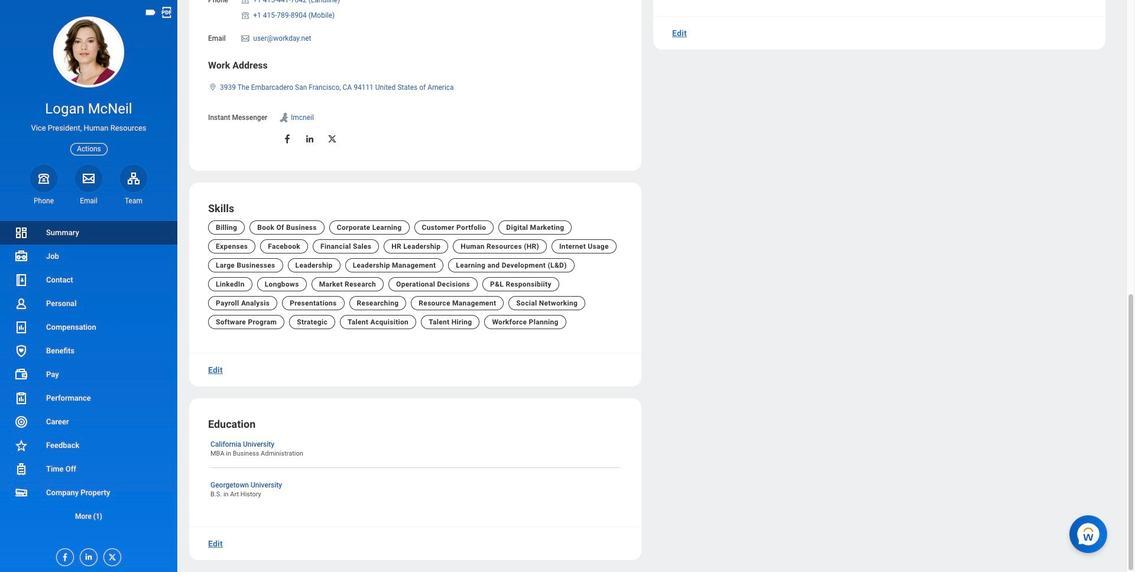 Task type: locate. For each thing, give the bounding box(es) containing it.
0 vertical spatial linkedin image
[[305, 134, 315, 144]]

pay image
[[14, 368, 28, 382]]

job image
[[14, 250, 28, 264]]

0 vertical spatial phone image
[[240, 0, 251, 5]]

phone logan mcneil element
[[30, 196, 57, 206]]

linkedin image left x image
[[80, 549, 93, 562]]

tag image
[[144, 6, 157, 19]]

phone image up phone image
[[240, 0, 251, 5]]

view team image
[[127, 171, 141, 186]]

career image
[[14, 415, 28, 429]]

1 vertical spatial phone image
[[35, 171, 52, 186]]

aim image
[[278, 112, 290, 124]]

0 horizontal spatial phone image
[[35, 171, 52, 186]]

1 horizontal spatial phone image
[[240, 0, 251, 5]]

list
[[0, 221, 177, 529]]

0 horizontal spatial linkedin image
[[80, 549, 93, 562]]

benefits image
[[14, 344, 28, 358]]

1 horizontal spatial linkedin image
[[305, 134, 315, 144]]

linkedin image
[[305, 134, 315, 144], [80, 549, 93, 562]]

phone image
[[240, 0, 251, 5], [35, 171, 52, 186]]

time off image
[[14, 462, 28, 477]]

navigation pane region
[[0, 0, 177, 572]]

personal image
[[14, 297, 28, 311]]

phone image up phone logan mcneil 'element' on the top left of page
[[35, 171, 52, 186]]

email logan mcneil element
[[75, 196, 102, 206]]

view printable version (pdf) image
[[160, 6, 173, 19]]

summary image
[[14, 226, 28, 240]]

linkedin image right facebook image
[[305, 134, 315, 144]]

team logan mcneil element
[[120, 196, 147, 206]]

location image
[[208, 83, 218, 91]]

phone image
[[240, 11, 251, 20]]



Task type: vqa. For each thing, say whether or not it's contained in the screenshot.
Personal "image"
yes



Task type: describe. For each thing, give the bounding box(es) containing it.
items selected list
[[240, 0, 359, 22]]

phone image inside items selected list
[[240, 0, 251, 5]]

facebook image
[[57, 549, 70, 562]]

compensation image
[[14, 320, 28, 335]]

contact image
[[14, 273, 28, 287]]

mail image
[[240, 34, 251, 43]]

performance image
[[14, 391, 28, 406]]

mail image
[[82, 171, 96, 186]]

1 vertical spatial linkedin image
[[80, 549, 93, 562]]

company property image
[[14, 486, 28, 500]]

social media x image
[[327, 134, 338, 144]]

facebook image
[[282, 134, 293, 144]]

x image
[[104, 549, 117, 562]]

feedback image
[[14, 439, 28, 453]]



